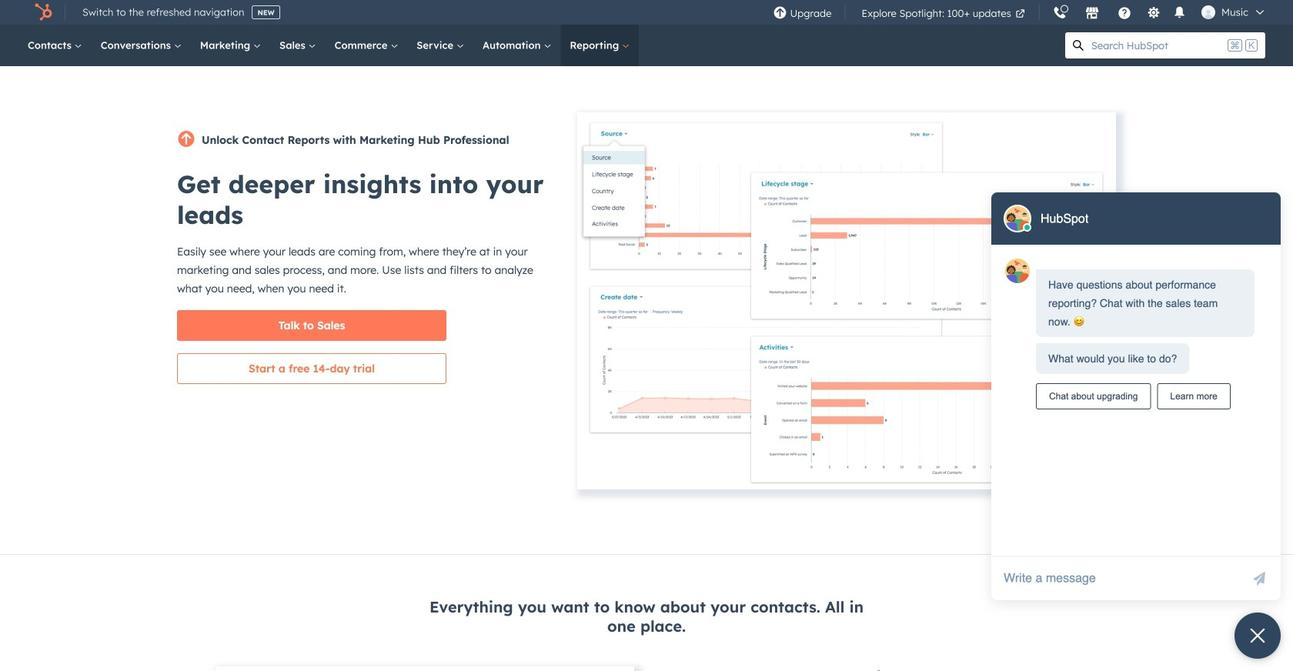 Task type: describe. For each thing, give the bounding box(es) containing it.
Search HubSpot search field
[[1092, 32, 1225, 59]]



Task type: vqa. For each thing, say whether or not it's contained in the screenshot.
marketplaces image
yes



Task type: locate. For each thing, give the bounding box(es) containing it.
menu
[[766, 0, 1275, 26]]

marketplaces image
[[1085, 7, 1099, 21]]

greg robinson image
[[1202, 5, 1216, 19]]



